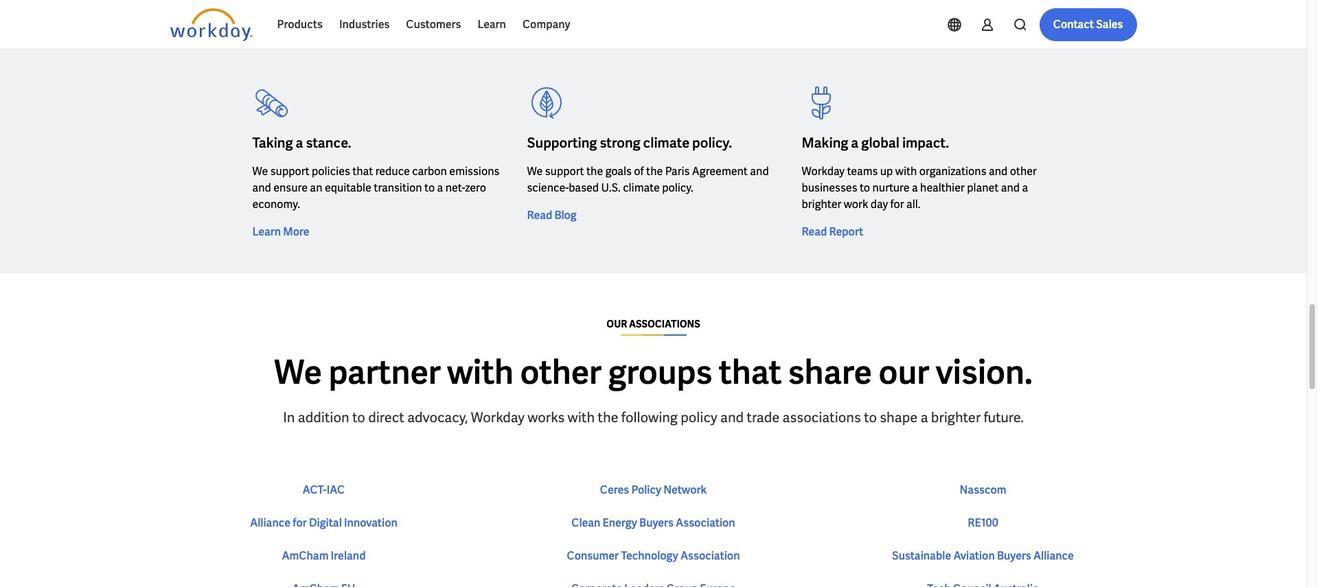 Task type: locate. For each thing, give the bounding box(es) containing it.
products
[[277, 17, 323, 32]]

planet inside workday teams up with organizations and other businesses to nurture a healthier planet and a brighter work day for all.
[[968, 181, 999, 195]]

1 horizontal spatial alliance
[[1034, 549, 1075, 563]]

our right future
[[854, 21, 875, 39]]

policy left solutions
[[489, 21, 525, 39]]

0 vertical spatial that
[[460, 21, 486, 39]]

1 vertical spatial learn
[[253, 225, 281, 239]]

0 vertical spatial with
[[896, 164, 918, 179]]

to left shape
[[864, 409, 877, 427]]

0 vertical spatial for
[[834, 21, 851, 39]]

1 horizontal spatial our
[[879, 351, 930, 394]]

read left the blog at top
[[527, 208, 553, 223]]

consumer
[[567, 549, 619, 563]]

0 horizontal spatial that
[[353, 164, 373, 179]]

supporting
[[527, 134, 597, 152]]

clean energy buyers association
[[572, 516, 736, 530]]

1 horizontal spatial buyers
[[998, 549, 1032, 563]]

0 horizontal spatial we
[[253, 164, 268, 179]]

1 horizontal spatial workday
[[802, 164, 845, 179]]

1 horizontal spatial read
[[802, 225, 827, 239]]

1 horizontal spatial other
[[1011, 164, 1037, 179]]

0 horizontal spatial other
[[520, 351, 602, 394]]

1 vertical spatial read
[[802, 225, 827, 239]]

ireland
[[331, 549, 366, 563]]

people.
[[947, 21, 992, 39]]

stance.
[[306, 134, 351, 152]]

0 vertical spatial policy
[[489, 21, 525, 39]]

we for we partner with other groups that share our vision.
[[274, 351, 322, 394]]

re100
[[968, 516, 999, 530]]

brighter down businesses
[[802, 197, 842, 212]]

workday left works
[[471, 409, 525, 427]]

support inside we support policies that reduce carbon emissions and ensure an equitable transition to a net-zero economy.
[[271, 164, 310, 179]]

and up economy.
[[253, 181, 271, 195]]

1 vertical spatial policy
[[681, 409, 718, 427]]

0 vertical spatial planet
[[878, 21, 917, 39]]

learn inside dropdown button
[[478, 17, 506, 32]]

for left all.
[[891, 197, 905, 212]]

association right technology
[[681, 549, 740, 563]]

sustainable
[[719, 21, 791, 39]]

taking a stance.
[[253, 134, 351, 152]]

1 vertical spatial brighter
[[932, 409, 981, 427]]

following
[[622, 409, 678, 427]]

policy. down "paris"
[[663, 181, 694, 195]]

act-iac link
[[303, 482, 345, 499]]

customers button
[[398, 8, 470, 41]]

planet
[[878, 21, 917, 39], [968, 181, 999, 195]]

support up ensure
[[271, 164, 310, 179]]

2 horizontal spatial with
[[896, 164, 918, 179]]

that up trade
[[719, 351, 782, 394]]

vision.
[[936, 351, 1033, 394]]

learn more
[[253, 225, 310, 239]]

workday up businesses
[[802, 164, 845, 179]]

0 horizontal spatial our
[[854, 21, 875, 39]]

0 vertical spatial policy.
[[693, 134, 733, 152]]

1 horizontal spatial with
[[568, 409, 595, 427]]

go to the homepage image
[[170, 8, 253, 41]]

0 horizontal spatial workday
[[471, 409, 525, 427]]

we inside we support policies that reduce carbon emissions and ensure an equitable transition to a net-zero economy.
[[253, 164, 268, 179]]

policy.
[[693, 134, 733, 152], [663, 181, 694, 195]]

1 vertical spatial for
[[891, 197, 905, 212]]

organizations
[[920, 164, 987, 179]]

technology
[[621, 549, 679, 563]]

contact sales link
[[1040, 8, 1138, 41]]

carbon
[[412, 164, 447, 179]]

1 vertical spatial policy.
[[663, 181, 694, 195]]

with right works
[[568, 409, 595, 427]]

buyers
[[640, 516, 674, 530], [998, 549, 1032, 563]]

0 horizontal spatial planet
[[878, 21, 917, 39]]

groups
[[609, 351, 713, 394]]

0 vertical spatial learn
[[478, 17, 506, 32]]

we up in
[[274, 351, 322, 394]]

buyers down ceres policy network link
[[640, 516, 674, 530]]

1 support from the left
[[271, 164, 310, 179]]

0 horizontal spatial support
[[271, 164, 310, 179]]

clean
[[572, 516, 601, 530]]

2 support from the left
[[545, 164, 584, 179]]

2 horizontal spatial that
[[719, 351, 782, 394]]

addition
[[298, 409, 350, 427]]

equitable
[[325, 181, 372, 195]]

and inside "we support the goals of the paris agreement and science-based u.s. climate policy."
[[751, 164, 769, 179]]

0 horizontal spatial policy
[[489, 21, 525, 39]]

for right future
[[834, 21, 851, 39]]

digital
[[309, 516, 342, 530]]

climate up "paris"
[[644, 134, 690, 152]]

we support the goals of the paris agreement and science-based u.s. climate policy.
[[527, 164, 769, 195]]

1 vertical spatial climate
[[623, 181, 660, 195]]

climate
[[644, 134, 690, 152], [623, 181, 660, 195]]

1 vertical spatial buyers
[[998, 549, 1032, 563]]

to inside we support policies that reduce carbon emissions and ensure an equitable transition to a net-zero economy.
[[425, 181, 435, 195]]

we
[[253, 164, 268, 179], [527, 164, 543, 179], [274, 351, 322, 394]]

making
[[802, 134, 849, 152]]

read left report in the right of the page
[[802, 225, 827, 239]]

reduce
[[376, 164, 410, 179]]

to inside workday teams up with organizations and other businesses to nurture a healthier planet and a brighter work day for all.
[[860, 181, 871, 195]]

policy
[[489, 21, 525, 39], [681, 409, 718, 427]]

workday inside workday teams up with organizations and other businesses to nurture a healthier planet and a brighter work day for all.
[[802, 164, 845, 179]]

association
[[676, 516, 736, 530], [681, 549, 740, 563]]

1 vertical spatial planet
[[968, 181, 999, 195]]

for left digital
[[293, 516, 307, 530]]

policy right following
[[681, 409, 718, 427]]

with right "up"
[[896, 164, 918, 179]]

the right "of"
[[647, 164, 663, 179]]

workday
[[802, 164, 845, 179], [471, 409, 525, 427]]

and right agreement
[[751, 164, 769, 179]]

1 horizontal spatial we
[[274, 351, 322, 394]]

the left following
[[598, 409, 619, 427]]

0 horizontal spatial brighter
[[802, 197, 842, 212]]

2 vertical spatial with
[[568, 409, 595, 427]]

the
[[587, 164, 603, 179], [647, 164, 663, 179], [598, 409, 619, 427]]

the up 'based'
[[587, 164, 603, 179]]

nasscom link
[[960, 482, 1007, 499]]

that
[[460, 21, 486, 39], [353, 164, 373, 179], [719, 351, 782, 394]]

future
[[793, 21, 831, 39]]

nasscom
[[960, 483, 1007, 497]]

0 vertical spatial buyers
[[640, 516, 674, 530]]

contact
[[1054, 17, 1095, 32]]

2 vertical spatial for
[[293, 516, 307, 530]]

our up shape
[[879, 351, 930, 394]]

a
[[708, 21, 716, 39], [296, 134, 303, 152], [852, 134, 859, 152], [437, 181, 443, 195], [912, 181, 918, 195], [1023, 181, 1029, 195], [921, 409, 929, 427]]

teams
[[848, 164, 878, 179]]

1 horizontal spatial that
[[460, 21, 486, 39]]

clean energy buyers association link
[[572, 515, 736, 532]]

act-iac
[[303, 483, 345, 497]]

read report
[[802, 225, 864, 239]]

buyers right aviation
[[998, 549, 1032, 563]]

report
[[830, 225, 864, 239]]

2 horizontal spatial we
[[527, 164, 543, 179]]

1 horizontal spatial for
[[834, 21, 851, 39]]

impact.
[[903, 134, 950, 152]]

we for we support policies that reduce carbon emissions and ensure an equitable transition to a net-zero economy.
[[253, 164, 268, 179]]

to
[[636, 21, 649, 39], [425, 181, 435, 195], [860, 181, 871, 195], [352, 409, 365, 427], [864, 409, 877, 427]]

0 horizontal spatial alliance
[[250, 516, 291, 530]]

0 vertical spatial workday
[[802, 164, 845, 179]]

that inside we support policies that reduce carbon emissions and ensure an equitable transition to a net-zero economy.
[[353, 164, 373, 179]]

are
[[589, 21, 609, 39]]

other
[[1011, 164, 1037, 179], [520, 351, 602, 394]]

with
[[896, 164, 918, 179], [448, 351, 514, 394], [568, 409, 595, 427]]

learn down economy.
[[253, 225, 281, 239]]

alliance for digital innovation link
[[250, 515, 398, 532]]

learn more link
[[253, 224, 310, 240]]

share
[[789, 351, 873, 394]]

and inside we support policies that reduce carbon emissions and ensure an equitable transition to a net-zero economy.
[[253, 181, 271, 195]]

2 horizontal spatial for
[[891, 197, 905, 212]]

climate inside "we support the goals of the paris agreement and science-based u.s. climate policy."
[[623, 181, 660, 195]]

0 vertical spatial our
[[854, 21, 875, 39]]

brighter inside workday teams up with organizations and other businesses to nurture a healthier planet and a brighter work day for all.
[[802, 197, 842, 212]]

0 horizontal spatial buyers
[[640, 516, 674, 530]]

products button
[[269, 8, 331, 41]]

and left trade
[[721, 409, 744, 427]]

learn left 'company'
[[478, 17, 506, 32]]

company
[[523, 17, 571, 32]]

we down taking
[[253, 164, 268, 179]]

0 horizontal spatial with
[[448, 351, 514, 394]]

with up advocacy,
[[448, 351, 514, 394]]

0 vertical spatial read
[[527, 208, 553, 223]]

industries
[[339, 17, 390, 32]]

read
[[527, 208, 553, 223], [802, 225, 827, 239]]

learn for learn
[[478, 17, 506, 32]]

1 horizontal spatial support
[[545, 164, 584, 179]]

future.
[[984, 409, 1024, 427]]

read for supporting strong climate policy.
[[527, 208, 553, 223]]

1 vertical spatial other
[[520, 351, 602, 394]]

work
[[844, 197, 869, 212]]

innovation
[[344, 516, 398, 530]]

1 horizontal spatial planet
[[968, 181, 999, 195]]

brighter left future.
[[932, 409, 981, 427]]

0 vertical spatial brighter
[[802, 197, 842, 212]]

of
[[634, 164, 644, 179]]

nurture
[[873, 181, 910, 195]]

1 horizontal spatial brighter
[[932, 409, 981, 427]]

policy. up agreement
[[693, 134, 733, 152]]

that right believe
[[460, 21, 486, 39]]

0 vertical spatial alliance
[[250, 516, 291, 530]]

alliance
[[250, 516, 291, 530], [1034, 549, 1075, 563]]

that up equitable
[[353, 164, 373, 179]]

to down teams
[[860, 181, 871, 195]]

climate down "of"
[[623, 181, 660, 195]]

0 horizontal spatial for
[[293, 516, 307, 530]]

we inside "we support the goals of the paris agreement and science-based u.s. climate policy."
[[527, 164, 543, 179]]

and right the healthier
[[1002, 181, 1020, 195]]

support inside "we support the goals of the paris agreement and science-based u.s. climate policy."
[[545, 164, 584, 179]]

support up science-
[[545, 164, 584, 179]]

buyers for alliance
[[998, 549, 1032, 563]]

1 horizontal spatial learn
[[478, 17, 506, 32]]

1 vertical spatial that
[[353, 164, 373, 179]]

0 horizontal spatial learn
[[253, 225, 281, 239]]

consumer technology association link
[[567, 548, 740, 565]]

we up science-
[[527, 164, 543, 179]]

association down 'network'
[[676, 516, 736, 530]]

0 horizontal spatial read
[[527, 208, 553, 223]]

0 vertical spatial other
[[1011, 164, 1037, 179]]

0 vertical spatial climate
[[644, 134, 690, 152]]

to down carbon
[[425, 181, 435, 195]]

key
[[612, 21, 633, 39]]

sustainable aviation buyers alliance
[[893, 549, 1075, 563]]

with inside workday teams up with organizations and other businesses to nurture a healthier planet and a brighter work day for all.
[[896, 164, 918, 179]]

brighter
[[802, 197, 842, 212], [932, 409, 981, 427]]



Task type: describe. For each thing, give the bounding box(es) containing it.
transition
[[374, 181, 422, 195]]

supporting strong climate policy.
[[527, 134, 733, 152]]

advocacy,
[[408, 409, 468, 427]]

we partner with other groups that share our vision.
[[274, 351, 1033, 394]]

read blog link
[[527, 208, 577, 224]]

net-
[[446, 181, 465, 195]]

in addition to direct advocacy, workday works with the following policy and trade associations to shape a brighter future.
[[283, 409, 1024, 427]]

paris
[[666, 164, 690, 179]]

network
[[664, 483, 707, 497]]

we for we support the goals of the paris agreement and science-based u.s. climate policy.
[[527, 164, 543, 179]]

taking
[[253, 134, 293, 152]]

1 vertical spatial alliance
[[1034, 549, 1075, 563]]

customers
[[406, 17, 461, 32]]

believe
[[413, 21, 457, 39]]

learn for learn more
[[253, 225, 281, 239]]

trade
[[747, 409, 780, 427]]

based
[[569, 181, 599, 195]]

and right organizations at the right top of page
[[989, 164, 1008, 179]]

energy
[[603, 516, 638, 530]]

goals
[[606, 164, 632, 179]]

ensure
[[274, 181, 308, 195]]

1 vertical spatial association
[[681, 549, 740, 563]]

emissions
[[450, 164, 500, 179]]

associations
[[783, 409, 862, 427]]

science-
[[527, 181, 569, 195]]

shape
[[880, 409, 918, 427]]

and left people.
[[920, 21, 944, 39]]

we
[[392, 21, 410, 39]]

securing
[[652, 21, 705, 39]]

1 vertical spatial workday
[[471, 409, 525, 427]]

strong
[[600, 134, 641, 152]]

support for supporting
[[545, 164, 584, 179]]

workday,
[[333, 21, 389, 39]]

to left direct
[[352, 409, 365, 427]]

read blog
[[527, 208, 577, 223]]

all.
[[907, 197, 921, 212]]

amcham ireland
[[282, 549, 366, 563]]

1 horizontal spatial policy
[[681, 409, 718, 427]]

policy
[[632, 483, 662, 497]]

buyers for association
[[640, 516, 674, 530]]

economy.
[[253, 197, 300, 212]]

day
[[871, 197, 889, 212]]

global
[[862, 134, 900, 152]]

industries button
[[331, 8, 398, 41]]

support for taking
[[271, 164, 310, 179]]

to right key
[[636, 21, 649, 39]]

our
[[607, 318, 628, 331]]

direct
[[368, 409, 405, 427]]

for inside workday teams up with organizations and other businesses to nurture a healthier planet and a brighter work day for all.
[[891, 197, 905, 212]]

solutions
[[528, 21, 586, 39]]

a inside we support policies that reduce carbon emissions and ensure an equitable transition to a net-zero economy.
[[437, 181, 443, 195]]

more
[[283, 225, 310, 239]]

amcham ireland link
[[282, 548, 366, 565]]

at
[[316, 21, 330, 39]]

partner
[[329, 351, 441, 394]]

up
[[881, 164, 894, 179]]

read report link
[[802, 224, 864, 240]]

alliance for digital innovation
[[250, 516, 398, 530]]

contact sales
[[1054, 17, 1124, 32]]

sustainable
[[893, 549, 952, 563]]

learn button
[[470, 8, 515, 41]]

healthier
[[921, 181, 965, 195]]

company button
[[515, 8, 579, 41]]

u.s.
[[602, 181, 621, 195]]

zero
[[465, 181, 486, 195]]

other inside workday teams up with organizations and other businesses to nurture a healthier planet and a brighter work day for all.
[[1011, 164, 1037, 179]]

0 vertical spatial association
[[676, 516, 736, 530]]

an
[[310, 181, 323, 195]]

amcham
[[282, 549, 329, 563]]

consumer technology association
[[567, 549, 740, 563]]

sustainable aviation buyers alliance link
[[893, 548, 1075, 565]]

1 vertical spatial with
[[448, 351, 514, 394]]

ceres policy network
[[600, 483, 707, 497]]

1 vertical spatial our
[[879, 351, 930, 394]]

ceres
[[600, 483, 630, 497]]

policy. inside "we support the goals of the paris agreement and science-based u.s. climate policy."
[[663, 181, 694, 195]]

blog
[[555, 208, 577, 223]]

ceres policy network link
[[600, 482, 707, 499]]

act-
[[303, 483, 327, 497]]

associations
[[629, 318, 701, 331]]

our associations
[[607, 318, 701, 331]]

iac
[[327, 483, 345, 497]]

sales
[[1097, 17, 1124, 32]]

workday teams up with organizations and other businesses to nurture a healthier planet and a brighter work day for all.
[[802, 164, 1037, 212]]

read for making a global impact.
[[802, 225, 827, 239]]

2 vertical spatial that
[[719, 351, 782, 394]]



Task type: vqa. For each thing, say whether or not it's contained in the screenshot.
Public Services dropdown button
no



